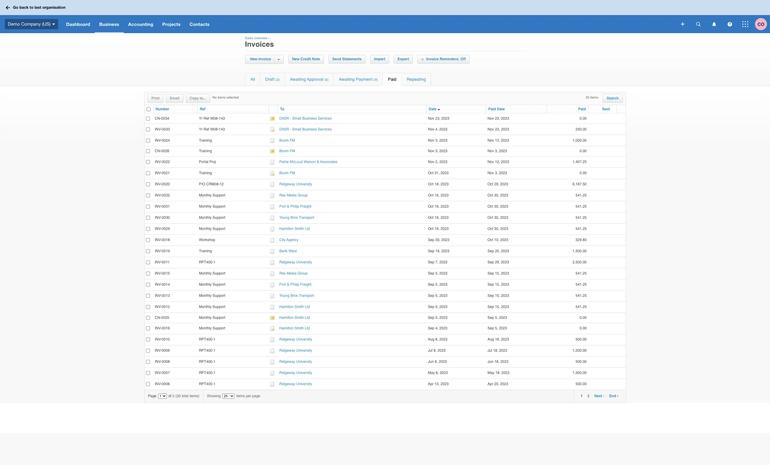 Task type: locate. For each thing, give the bounding box(es) containing it.
5 inv- from the top
[[155, 182, 162, 186]]

1 vertical spatial 1,500.00
[[573, 371, 587, 375]]

freight
[[300, 204, 312, 209], [300, 282, 312, 287]]

2 bros from the top
[[291, 294, 298, 298]]

aug for aug 18, 2023
[[488, 337, 494, 342]]

new inside new invoice link
[[250, 57, 258, 61]]

1 vertical spatial young bros transport
[[280, 294, 314, 298]]

2 143 from the top
[[219, 127, 225, 131]]

monthly support for 0013
[[199, 294, 225, 298]]

1 horizontal spatial paid
[[489, 107, 496, 111]]

petrie mcloud watson & associates link
[[280, 160, 338, 164]]

jul
[[428, 348, 433, 353], [488, 348, 493, 353]]

inv- for 0031
[[155, 204, 162, 209]]

2023
[[442, 116, 450, 121], [501, 116, 509, 121], [440, 127, 448, 131], [501, 127, 509, 131], [440, 138, 448, 142], [501, 138, 509, 142], [440, 149, 448, 153], [499, 149, 507, 153], [440, 160, 448, 164], [501, 160, 509, 164], [441, 171, 449, 175], [499, 171, 507, 175], [441, 182, 449, 186], [501, 182, 509, 186], [441, 193, 449, 197], [501, 193, 509, 197], [441, 204, 449, 209], [501, 204, 509, 209], [441, 215, 449, 220], [501, 215, 509, 220], [441, 227, 449, 231], [501, 227, 509, 231], [442, 238, 450, 242], [501, 238, 509, 242], [442, 249, 450, 253], [501, 249, 509, 253], [440, 260, 448, 264], [501, 260, 509, 264], [440, 271, 448, 275], [501, 271, 509, 275], [440, 282, 448, 287], [501, 282, 509, 287], [440, 294, 448, 298], [501, 294, 509, 298], [440, 305, 448, 309], [501, 305, 509, 309], [440, 315, 448, 320], [499, 315, 507, 320], [440, 326, 448, 330], [499, 326, 507, 330], [440, 337, 448, 342], [501, 337, 509, 342], [438, 348, 446, 353], [500, 348, 508, 353], [439, 360, 447, 364], [501, 360, 509, 364], [440, 371, 448, 375], [502, 371, 510, 375], [441, 382, 449, 386], [501, 382, 509, 386]]

31,
[[435, 171, 440, 175]]

& for sep 5, 2023
[[287, 282, 290, 287]]

1 vertical spatial yr ref w08-143
[[199, 127, 225, 131]]

4 15, from the top
[[495, 305, 500, 309]]

items for 30
[[591, 96, 599, 99]]

2 training from the top
[[199, 149, 212, 153]]

1 horizontal spatial paid link
[[579, 107, 586, 111]]

new down invoices
[[250, 57, 258, 61]]

20,
[[495, 249, 500, 253], [495, 382, 500, 386]]

services
[[318, 116, 332, 121], [318, 127, 332, 131]]

3, up 2,
[[436, 149, 439, 153]]

svg image
[[6, 6, 10, 9], [697, 22, 701, 26], [713, 22, 717, 26], [728, 22, 732, 26]]

4 monthly from the top
[[199, 227, 212, 231]]

1 2 from the left
[[173, 394, 175, 398]]

monthly support for 0014
[[199, 282, 225, 287]]

5 ridgeway university from the top
[[280, 360, 312, 364]]

18, down 31,
[[435, 182, 440, 186]]

1 vertical spatial media
[[287, 271, 297, 275]]

banner
[[0, 0, 771, 33]]

inv- down cn-0025
[[155, 326, 162, 330]]

1 diisr from the top
[[280, 116, 289, 121]]

1 vertical spatial &
[[287, 204, 290, 209]]

inv- down the inv-0011
[[155, 271, 162, 275]]

4 inv- from the top
[[155, 171, 162, 175]]

0 vertical spatial 143
[[219, 116, 225, 121]]

hamilton for inv-0012
[[280, 305, 294, 309]]

apr for apr 20, 2023
[[488, 382, 494, 386]]

2 transport from the top
[[299, 294, 314, 298]]

1 vertical spatial diisr - small business services
[[280, 127, 332, 131]]

0.00 for nov 3, 2023
[[580, 149, 587, 153]]

inv- up the inv-0011
[[155, 249, 162, 253]]

2 right 1 link
[[588, 394, 590, 398]]

1 horizontal spatial 2
[[588, 394, 590, 398]]

0 horizontal spatial new
[[250, 57, 258, 61]]

4 hamilton smith ltd link from the top
[[280, 326, 310, 330]]

8, up jun 8, 2023
[[434, 348, 437, 353]]

1 vertical spatial cn-
[[155, 149, 161, 153]]

23, for nov 23, 2023
[[495, 116, 500, 121]]

4 smith from the top
[[295, 326, 304, 330]]

12
[[220, 182, 224, 186]]

w08- for 0033
[[210, 127, 219, 131]]

1 inv- from the top
[[155, 127, 162, 131]]

oct 16, 2023
[[428, 193, 449, 197], [428, 204, 449, 209], [428, 215, 449, 220], [428, 227, 449, 231]]

1 media from the top
[[287, 193, 297, 197]]

8, down jun 8, 2023
[[436, 371, 439, 375]]

sep 15, 2023 for young bros transport
[[488, 294, 509, 298]]

2 port & philip freight from the top
[[280, 282, 312, 287]]

2 freight from the top
[[300, 282, 312, 287]]

0 vertical spatial -
[[290, 116, 291, 121]]

inv- down inv-0009
[[155, 360, 162, 364]]

ridgeway
[[280, 182, 295, 186], [280, 260, 295, 264], [280, 337, 295, 342], [280, 348, 295, 353], [280, 360, 295, 364], [280, 371, 295, 375], [280, 382, 295, 386]]

cn- for cn-0026
[[155, 149, 161, 153]]

inv- up cn-0026
[[155, 138, 162, 142]]

ridgeway university link for inv-0006
[[280, 382, 312, 386]]

crm08-
[[206, 182, 220, 186]]

jul up jun 8, 2023
[[428, 348, 433, 353]]

1 vertical spatial services
[[318, 127, 332, 131]]

jun down jul 8, 2023
[[428, 360, 434, 364]]

1 ltd from the top
[[305, 227, 310, 231]]

0 vertical spatial &
[[317, 160, 319, 164]]

1,500.00 for may 18, 2023
[[573, 371, 587, 375]]

inv- for 0014
[[155, 282, 162, 287]]

inv- up inv-0013
[[155, 282, 162, 287]]

2 yr ref w08-143 from the top
[[199, 127, 225, 131]]

1 vertical spatial 143
[[219, 127, 225, 131]]

0 vertical spatial 29,
[[495, 182, 500, 186]]

inv- up inv-0012
[[155, 294, 162, 298]]

2 vertical spatial fm
[[290, 171, 295, 175]]

paid link
[[383, 73, 402, 86], [579, 107, 586, 111]]

0 vertical spatial w08-
[[210, 116, 219, 121]]

apr
[[428, 382, 434, 386], [488, 382, 494, 386]]

15, for hamilton smith ltd
[[495, 305, 500, 309]]

4 rpt400- from the top
[[199, 360, 214, 364]]

3 boom fm from the top
[[280, 171, 295, 175]]

ridgeway university
[[280, 182, 312, 186], [280, 260, 312, 264], [280, 337, 312, 342], [280, 348, 312, 353], [280, 360, 312, 364], [280, 371, 312, 375], [280, 382, 312, 386]]

media for 0032
[[287, 193, 297, 197]]

541.25 for 0012
[[576, 305, 587, 309]]

0 vertical spatial boom fm link
[[280, 138, 295, 142]]

yr ref w08-143
[[199, 116, 225, 121], [199, 127, 225, 131]]

4 ridgeway university link from the top
[[280, 348, 312, 353]]

0011
[[162, 260, 170, 264]]

young bros transport for inv-0013
[[280, 294, 314, 298]]

2 small from the top
[[292, 127, 301, 131]]

2 young from the top
[[280, 294, 290, 298]]

fm for inv-0021
[[290, 171, 295, 175]]

sep 7, 2023
[[428, 260, 448, 264]]

19 inv- from the top
[[155, 348, 162, 353]]

inv-0030
[[155, 215, 170, 220]]

3 cn- from the top
[[155, 315, 161, 320]]

date inside paid date link
[[497, 107, 505, 111]]

0 horizontal spatial paid link
[[383, 73, 402, 86]]

port & philip freight
[[280, 204, 312, 209], [280, 282, 312, 287]]

2 hamilton smith ltd link from the top
[[280, 305, 310, 309]]

inv- for 0010
[[155, 337, 162, 342]]

paid link right the (9)
[[383, 73, 402, 86]]

0.00
[[580, 116, 587, 121], [580, 149, 587, 153], [580, 171, 587, 175], [580, 315, 587, 320], [580, 326, 587, 330]]

sep 15, 2023
[[488, 271, 509, 275], [488, 282, 509, 287], [488, 294, 509, 298], [488, 305, 509, 309]]

1,500.00
[[573, 249, 587, 253], [573, 371, 587, 375]]

may up apr 20, 2023
[[488, 371, 495, 375]]

(2)
[[276, 78, 280, 82]]

nov 23, 2023 up nov 13, 2023
[[488, 127, 509, 131]]

paid link down 30 items
[[579, 107, 586, 111]]

2 ltd from the top
[[305, 305, 310, 309]]

1 vertical spatial boom
[[280, 149, 289, 153]]

monthly
[[199, 193, 212, 197], [199, 204, 212, 209], [199, 215, 212, 220], [199, 227, 212, 231], [199, 271, 212, 275], [199, 282, 212, 287], [199, 294, 212, 298], [199, 305, 212, 309], [199, 315, 212, 320], [199, 326, 212, 330]]

1 vertical spatial 10,
[[435, 382, 440, 386]]

1 1,500.00 from the top
[[573, 249, 587, 253]]

1,500.00 up 2,500.00
[[573, 249, 587, 253]]

0 vertical spatial yr
[[199, 116, 203, 121]]

items left per
[[236, 394, 245, 398]]

new left credit
[[292, 57, 300, 61]]

4 rpt400-1 from the top
[[199, 360, 216, 364]]

0015
[[162, 271, 170, 275]]

group
[[298, 193, 308, 197], [298, 271, 308, 275]]

12,
[[495, 160, 500, 164]]

apr down may 18, 2023
[[488, 382, 494, 386]]

7 541.25 from the top
[[576, 294, 587, 298]]

petrie
[[280, 160, 289, 164]]

1 horizontal spatial awaiting
[[339, 77, 355, 82]]

boom fm for inv-0024
[[280, 138, 295, 142]]

1 jul from the left
[[428, 348, 433, 353]]

2 support from the top
[[213, 204, 225, 209]]

4 sep 15, 2023 from the top
[[488, 305, 509, 309]]

nov 3, 2023
[[428, 138, 448, 142], [428, 149, 448, 153], [488, 149, 507, 153], [488, 171, 507, 175]]

29, down "sep 20, 2023"
[[495, 260, 500, 264]]

cn- for cn-0025
[[155, 315, 161, 320]]

7 ridgeway from the top
[[280, 382, 295, 386]]

accounting button
[[124, 15, 158, 33]]

1 vertical spatial rex media group link
[[280, 271, 308, 275]]

18, for may
[[496, 371, 501, 375]]

2 boom fm from the top
[[280, 149, 295, 153]]

1 vertical spatial 20,
[[495, 382, 500, 386]]

3 boom from the top
[[280, 171, 289, 175]]

29, for sep
[[495, 260, 500, 264]]

5 rpt400- from the top
[[199, 371, 214, 375]]

3 monthly support from the top
[[199, 215, 225, 220]]

items per page
[[235, 394, 260, 398]]

west
[[289, 249, 297, 253]]

inv- up inv-0008
[[155, 348, 162, 353]]

university for oct 18, 2023
[[296, 182, 312, 186]]

500.00 up 1,200.00
[[576, 337, 587, 342]]

3 monthly from the top
[[199, 215, 212, 220]]

0007
[[162, 371, 170, 375]]

1 philip from the top
[[291, 204, 299, 209]]

1,407.25
[[573, 160, 587, 164]]

copy to...
[[190, 96, 206, 100]]

young bros transport
[[280, 215, 314, 220], [280, 294, 314, 298]]

apr for apr 10, 2023
[[428, 382, 434, 386]]

hamilton smith ltd for inv-0016
[[280, 326, 310, 330]]

1 vertical spatial rex
[[280, 271, 286, 275]]

0 vertical spatial ref
[[200, 107, 206, 111]]

1 group from the top
[[298, 193, 308, 197]]

0 horizontal spatial date
[[429, 107, 437, 111]]

0 vertical spatial rex media group
[[280, 193, 308, 197]]

0 vertical spatial young
[[280, 215, 290, 220]]

3 sep 15, 2023 from the top
[[488, 294, 509, 298]]

6 ridgeway from the top
[[280, 371, 295, 375]]

inv- down inv-0020
[[155, 193, 162, 197]]

0 horizontal spatial items
[[218, 96, 226, 99]]

500.00
[[576, 337, 587, 342], [576, 360, 587, 364], [576, 382, 587, 386]]

1 new from the left
[[250, 57, 258, 61]]

18, up jul 18, 2023 in the right of the page
[[495, 337, 500, 342]]

support for 0012
[[213, 305, 225, 309]]

0 vertical spatial yr ref w08-143
[[199, 116, 225, 121]]

invoice inside invoice reminders:                                  off link
[[427, 57, 439, 61]]

1 vertical spatial port & philip freight
[[280, 282, 312, 287]]

0.00 for sep 5, 2023
[[580, 315, 587, 320]]

1,000.00
[[573, 138, 587, 142]]

8,
[[436, 337, 439, 342], [434, 348, 437, 353], [435, 360, 438, 364], [436, 371, 439, 375]]

rpt400-1 for inv-0011
[[199, 260, 216, 264]]

aug for aug 8, 2023
[[428, 337, 435, 342]]

1 vertical spatial diisr
[[280, 127, 289, 131]]

1 horizontal spatial svg image
[[681, 22, 685, 26]]

2 port from the top
[[280, 282, 286, 287]]

500.00 up 1 link
[[576, 382, 587, 386]]

svg image
[[743, 21, 749, 27], [681, 22, 685, 26], [52, 23, 55, 25]]

inv- down inv-0029
[[155, 238, 162, 242]]

1 vertical spatial freight
[[300, 282, 312, 287]]

monthly for 0015
[[199, 271, 212, 275]]

0 vertical spatial diisr
[[280, 116, 289, 121]]

1,500.00 down 1,200.00
[[573, 371, 587, 375]]

30 left search
[[586, 96, 590, 99]]

boom fm link for inv-0024
[[280, 138, 295, 142]]

2 541.25 from the top
[[576, 204, 587, 209]]

0 vertical spatial services
[[318, 116, 332, 121]]

new invoice link
[[249, 55, 274, 63]]

1 vertical spatial 4,
[[436, 326, 439, 330]]

1 may from the left
[[428, 371, 435, 375]]

1 horizontal spatial jun
[[488, 360, 494, 364]]

23, up 13,
[[495, 127, 500, 131]]

inv- up inv-0018 at the bottom left of the page
[[155, 227, 162, 231]]

18, up jun 18, 2023
[[494, 348, 499, 353]]

aug up jul 18, 2023 in the right of the page
[[488, 337, 494, 342]]

3 hamilton from the top
[[280, 315, 294, 320]]

nov
[[428, 116, 435, 121], [488, 116, 494, 121], [428, 127, 435, 131], [488, 127, 494, 131], [428, 138, 435, 142], [488, 138, 494, 142], [428, 149, 435, 153], [488, 149, 494, 153], [428, 160, 435, 164], [488, 160, 494, 164], [488, 171, 494, 175]]

2 diisr - small business services link from the top
[[280, 127, 332, 131]]

dashboard
[[66, 21, 90, 27]]

items right no
[[218, 96, 226, 99]]

all link
[[245, 73, 260, 86]]

30
[[586, 96, 590, 99], [177, 394, 181, 398]]

hamilton smith ltd link for cn-0025
[[280, 315, 310, 320]]

4 training from the top
[[199, 249, 212, 253]]

7,
[[436, 260, 439, 264]]

freight for oct 16, 2023
[[300, 204, 312, 209]]

hamilton for inv-0029
[[280, 227, 294, 231]]

inv- up cn-0025
[[155, 305, 162, 309]]

inv- up inv-0029
[[155, 215, 162, 220]]

1 apr from the left
[[428, 382, 434, 386]]

10, up "sep 20, 2023"
[[495, 238, 500, 242]]

nov 23, 2023 down paid date link
[[488, 116, 509, 121]]

1 young bros transport from the top
[[280, 215, 314, 220]]

0 horizontal spatial 30
[[177, 394, 181, 398]]

may down jun 8, 2023
[[428, 371, 435, 375]]

jul up jun 18, 2023
[[488, 348, 493, 353]]

1 w08- from the top
[[210, 116, 219, 121]]

workshop
[[199, 238, 215, 242]]

4, down date link
[[436, 127, 439, 131]]

date link
[[429, 107, 437, 111]]

2 apr from the left
[[488, 382, 494, 386]]

20, down may 18, 2023
[[495, 382, 500, 386]]

boom
[[280, 138, 289, 142], [280, 149, 289, 153], [280, 171, 289, 175]]

1 horizontal spatial 30
[[586, 96, 590, 99]]

2 vertical spatial ref
[[204, 127, 209, 131]]

cn- down 'number' link
[[155, 116, 161, 121]]

jun
[[428, 360, 434, 364], [488, 360, 494, 364]]

1 horizontal spatial invoice
[[427, 57, 439, 61]]

8, up jul 8, 2023
[[436, 337, 439, 342]]

0 vertical spatial 500.00
[[576, 337, 587, 342]]

off
[[461, 57, 466, 61]]

apr down may 8, 2023 on the bottom right of the page
[[428, 382, 434, 386]]

2 left (
[[173, 394, 175, 398]]

23,
[[436, 116, 441, 121], [495, 116, 500, 121], [495, 127, 500, 131]]

nov 3, 2023 up nov 2, 2023
[[428, 149, 448, 153]]

0 vertical spatial 1,500.00
[[573, 249, 587, 253]]

support for 0025
[[213, 315, 225, 320]]

8, for aug
[[436, 337, 439, 342]]

0 horizontal spatial jul
[[428, 348, 433, 353]]

inv- down cn-0034
[[155, 127, 162, 131]]

2 group from the top
[[298, 271, 308, 275]]

rpt400-1 for inv-0007
[[199, 371, 216, 375]]

1 15, from the top
[[495, 271, 500, 275]]

support for 0032
[[213, 193, 225, 197]]

1 vertical spatial group
[[298, 271, 308, 275]]

2,500.00
[[573, 260, 587, 264]]

items left search
[[591, 96, 599, 99]]

inv-0021
[[155, 171, 170, 175]]

nov 3, 2023 down 13,
[[488, 149, 507, 153]]

0 horizontal spatial apr
[[428, 382, 434, 386]]

6 rpt400-1 from the top
[[199, 382, 216, 386]]

1 horizontal spatial apr
[[488, 382, 494, 386]]

ltd
[[305, 227, 310, 231], [305, 305, 310, 309], [305, 315, 310, 320], [305, 326, 310, 330]]

inv-0011
[[155, 260, 170, 264]]

29, down 12,
[[495, 182, 500, 186]]

philip for inv-0031
[[291, 204, 299, 209]]

invoice down invoices
[[259, 57, 271, 61]]

0 horizontal spatial may
[[428, 371, 435, 375]]

1 vertical spatial business
[[302, 116, 317, 121]]

4 oct 30, 2023 from the top
[[488, 227, 509, 231]]

15, for young bros transport
[[495, 294, 500, 298]]

0 horizontal spatial jun
[[428, 360, 434, 364]]

freight for sep 5, 2023
[[300, 282, 312, 287]]

inv- for 0024
[[155, 138, 162, 142]]

0 vertical spatial business
[[99, 21, 119, 27]]

2 vertical spatial 500.00
[[576, 382, 587, 386]]

2 horizontal spatial items
[[591, 96, 599, 99]]

3, down 13,
[[495, 149, 498, 153]]

3 ltd from the top
[[305, 315, 310, 320]]

1 vertical spatial small
[[292, 127, 301, 131]]

nov 12, 2023
[[488, 160, 509, 164]]

invoice inside new invoice link
[[259, 57, 271, 61]]

1 horizontal spatial 10,
[[495, 238, 500, 242]]

1 vertical spatial young
[[280, 294, 290, 298]]

2 young bros transport link from the top
[[280, 294, 314, 298]]

bros for 0013
[[291, 294, 298, 298]]

2 vertical spatial boom fm
[[280, 171, 295, 175]]

2 sep 15, 2023 from the top
[[488, 282, 509, 287]]

1 vertical spatial boom fm link
[[280, 149, 295, 153]]

1 horizontal spatial date
[[497, 107, 505, 111]]

diisr
[[280, 116, 289, 121], [280, 127, 289, 131]]

0 vertical spatial bros
[[291, 215, 298, 220]]

yr for cn-0034
[[199, 116, 203, 121]]

inv- for 0033
[[155, 127, 162, 131]]

1 cn- from the top
[[155, 116, 161, 121]]

1 port from the top
[[280, 204, 286, 209]]

0 vertical spatial cn-
[[155, 116, 161, 121]]

ref for 0034
[[204, 116, 209, 121]]

1 port & philip freight from the top
[[280, 204, 312, 209]]

ridgeway university link for inv-0011
[[280, 260, 312, 264]]

smith
[[295, 227, 304, 231], [295, 305, 304, 309], [295, 315, 304, 320], [295, 326, 304, 330]]

sent
[[603, 107, 610, 111]]

541.25 for 0031
[[576, 204, 587, 209]]

2 w08- from the top
[[210, 127, 219, 131]]

8, down jul 8, 2023
[[435, 360, 438, 364]]

3 0.00 from the top
[[580, 171, 587, 175]]

demo company (us)
[[8, 21, 51, 26]]

2 vertical spatial boom fm link
[[280, 171, 295, 175]]

7 inv- from the top
[[155, 204, 162, 209]]

oct 16, 2023 for rex media group
[[428, 193, 449, 197]]

(0)
[[325, 78, 329, 82]]

0 horizontal spatial 2
[[173, 394, 175, 398]]

awaiting for awaiting payment
[[339, 77, 355, 82]]

1 vertical spatial 30
[[177, 394, 181, 398]]

inv- down cn-0026
[[155, 160, 162, 164]]

23, down paid date link
[[495, 116, 500, 121]]

inv- up inv-0006
[[155, 371, 162, 375]]

yr
[[199, 116, 203, 121], [199, 127, 203, 131]]

yr ref w08-143 for cn-0034
[[199, 116, 225, 121]]

port & philip freight link
[[280, 204, 312, 209], [280, 282, 312, 287]]

rpt400-1 for inv-0009
[[199, 348, 216, 353]]

smith for inv-0016
[[295, 326, 304, 330]]

young for 0013
[[280, 294, 290, 298]]

0 horizontal spatial svg image
[[52, 23, 55, 25]]

print link
[[148, 94, 163, 102]]

sent link
[[603, 107, 610, 111]]

541.25 for 0032
[[576, 193, 587, 197]]

0 vertical spatial 20,
[[495, 249, 500, 253]]

cn- down inv-0024
[[155, 149, 161, 153]]

20, down the oct 10, 2023
[[495, 249, 500, 253]]

3 smith from the top
[[295, 315, 304, 320]]

inv- up inv-0032
[[155, 182, 162, 186]]

send
[[333, 57, 341, 61]]

1 vertical spatial 500.00
[[576, 360, 587, 364]]

jun down jul 18, 2023 in the right of the page
[[488, 360, 494, 364]]

4, for nov
[[436, 127, 439, 131]]

ridgeway university for inv-0009
[[280, 348, 312, 353]]

1 sep 15, 2023 from the top
[[488, 271, 509, 275]]

1 vertical spatial young bros transport link
[[280, 294, 314, 298]]

3 500.00 from the top
[[576, 382, 587, 386]]

1 freight from the top
[[300, 204, 312, 209]]

business inside popup button
[[99, 21, 119, 27]]

1 vertical spatial ref
[[204, 116, 209, 121]]

oct 10, 2023
[[488, 238, 509, 242]]

demo company (us) button
[[0, 15, 62, 33]]

0 vertical spatial port & philip freight
[[280, 204, 312, 209]]

1 vertical spatial rex media group
[[280, 271, 308, 275]]

monthly for 0031
[[199, 204, 212, 209]]

aug up jul 8, 2023
[[428, 337, 435, 342]]

4 monthly support from the top
[[199, 227, 225, 231]]

1 vertical spatial port & philip freight link
[[280, 282, 312, 287]]

0 vertical spatial port & philip freight link
[[280, 204, 312, 209]]

3, down nov 4, 2023
[[436, 138, 439, 142]]

500.00 down 1,200.00
[[576, 360, 587, 364]]

cn- up the inv-0016
[[155, 315, 161, 320]]

0 vertical spatial boom fm
[[280, 138, 295, 142]]

1 vertical spatial yr
[[199, 127, 203, 131]]

new for new credit note
[[292, 57, 300, 61]]

university for may 8, 2023
[[296, 371, 312, 375]]

2 horizontal spatial svg image
[[743, 21, 749, 27]]

invoice reminders:                                  off link
[[418, 55, 470, 63]]

2 rex from the top
[[280, 271, 286, 275]]

svg image inside demo company (us) popup button
[[52, 23, 55, 25]]

items for no
[[218, 96, 226, 99]]

rpt400-1 for inv-0010
[[199, 337, 216, 342]]

7 ridgeway university link from the top
[[280, 382, 312, 386]]

2 horizontal spatial paid
[[579, 107, 586, 111]]

1 500.00 from the top
[[576, 337, 587, 342]]

1 awaiting from the left
[[290, 77, 306, 82]]

0 horizontal spatial invoice
[[259, 57, 271, 61]]

18, up apr 20, 2023
[[496, 371, 501, 375]]

4 support from the top
[[213, 227, 225, 231]]

2 rpt400- from the top
[[199, 337, 214, 342]]

inv- down inv-0019
[[155, 260, 162, 264]]

inv- up inv-0030
[[155, 204, 162, 209]]

small for cn-0034
[[292, 116, 301, 121]]

2 vertical spatial cn-
[[155, 315, 161, 320]]

inv- down the inv-0016
[[155, 337, 162, 342]]

university for sep 7, 2023
[[296, 260, 312, 264]]

awaiting left approval
[[290, 77, 306, 82]]

2 smith from the top
[[295, 305, 304, 309]]

2 oct 30, 2023 from the top
[[488, 204, 509, 209]]

inv- down inv-0007
[[155, 382, 162, 386]]

monthly support for 0031
[[199, 204, 225, 209]]

0 vertical spatial 4,
[[436, 127, 439, 131]]

jun for jun 8, 2023
[[428, 360, 434, 364]]

6 support from the top
[[213, 282, 225, 287]]

search link
[[603, 94, 623, 102]]

541.25
[[576, 193, 587, 197], [576, 204, 587, 209], [576, 215, 587, 220], [576, 227, 587, 231], [576, 271, 587, 275], [576, 282, 587, 287], [576, 294, 587, 298], [576, 305, 587, 309]]

0 vertical spatial 10,
[[495, 238, 500, 242]]

2 vertical spatial &
[[287, 282, 290, 287]]

inv- for 0032
[[155, 193, 162, 197]]

inv- up inv-0020
[[155, 171, 162, 175]]

page
[[148, 394, 158, 398]]

22 inv- from the top
[[155, 382, 162, 386]]

repeating link
[[402, 73, 431, 86]]

20, for sep
[[495, 249, 500, 253]]

1 ridgeway university link from the top
[[280, 182, 312, 186]]

1 monthly from the top
[[199, 193, 212, 197]]

cn-0026
[[155, 149, 169, 153]]

ridgeway university for inv-0020
[[280, 182, 312, 186]]

1 horizontal spatial may
[[488, 371, 495, 375]]

0 vertical spatial fm
[[290, 138, 295, 142]]

None checkbox
[[147, 107, 151, 111], [146, 139, 150, 143], [146, 149, 150, 153], [146, 160, 150, 164], [146, 194, 150, 197], [146, 238, 150, 242], [146, 249, 150, 253], [146, 260, 150, 264], [146, 272, 150, 275], [146, 305, 150, 309], [146, 316, 150, 320], [146, 326, 150, 330], [146, 382, 150, 386], [147, 107, 151, 111], [146, 139, 150, 143], [146, 149, 150, 153], [146, 160, 150, 164], [146, 194, 150, 197], [146, 238, 150, 242], [146, 249, 150, 253], [146, 260, 150, 264], [146, 272, 150, 275], [146, 305, 150, 309], [146, 316, 150, 320], [146, 326, 150, 330], [146, 382, 150, 386]]

15, for rex media group
[[495, 271, 500, 275]]

2 jun from the left
[[488, 360, 494, 364]]

0 vertical spatial rex media group link
[[280, 193, 308, 197]]

2 philip from the top
[[291, 282, 299, 287]]

jul for jul 18, 2023
[[488, 348, 493, 353]]

of 2 ( 30 total items)
[[168, 394, 199, 398]]

None checkbox
[[146, 117, 150, 121], [146, 127, 150, 131], [146, 171, 150, 175], [146, 182, 150, 186], [146, 205, 150, 209], [146, 216, 150, 220], [146, 227, 150, 231], [146, 283, 150, 287], [146, 294, 150, 298], [146, 338, 150, 342], [146, 349, 150, 353], [146, 360, 150, 364], [146, 371, 150, 375], [146, 117, 150, 121], [146, 127, 150, 131], [146, 171, 150, 175], [146, 182, 150, 186], [146, 205, 150, 209], [146, 216, 150, 220], [146, 227, 150, 231], [146, 283, 150, 287], [146, 294, 150, 298], [146, 338, 150, 342], [146, 349, 150, 353], [146, 360, 150, 364], [146, 371, 150, 375]]

10, down may 8, 2023 on the bottom right of the page
[[435, 382, 440, 386]]

0 vertical spatial young bros transport link
[[280, 215, 314, 220]]

hamilton smith ltd link for inv-0012
[[280, 305, 310, 309]]

university for apr 10, 2023
[[296, 382, 312, 386]]

2 diisr - small business services from the top
[[280, 127, 332, 131]]

support for 0014
[[213, 282, 225, 287]]

2 vertical spatial business
[[302, 127, 317, 131]]

10 monthly support from the top
[[199, 326, 225, 330]]

1 vertical spatial 29,
[[495, 260, 500, 264]]

4 0.00 from the top
[[580, 315, 587, 320]]

30 left total
[[177, 394, 181, 398]]

4 university from the top
[[296, 348, 312, 353]]

1 horizontal spatial aug
[[488, 337, 494, 342]]

ref link
[[200, 107, 206, 111]]

0 horizontal spatial paid
[[388, 77, 397, 82]]

awaiting left 'payment'
[[339, 77, 355, 82]]

credit
[[301, 57, 311, 61]]

inv-0016
[[155, 326, 170, 330]]

3 15, from the top
[[495, 294, 500, 298]]

143 for inv-0033
[[219, 127, 225, 131]]

0 vertical spatial rex
[[280, 193, 286, 197]]

invoice left reminders:
[[427, 57, 439, 61]]

0 vertical spatial transport
[[299, 215, 314, 220]]

2 fm from the top
[[290, 149, 295, 153]]

oct 18, 2023
[[428, 182, 449, 186]]

4, up aug 8, 2023
[[436, 326, 439, 330]]

0 horizontal spatial aug
[[428, 337, 435, 342]]

2 date from the left
[[497, 107, 505, 111]]

0025
[[161, 315, 169, 320]]

training
[[199, 138, 212, 142], [199, 149, 212, 153], [199, 171, 212, 175], [199, 249, 212, 253]]

18, down jul 18, 2023 in the right of the page
[[495, 360, 500, 364]]

inv-0009
[[155, 348, 170, 353]]

1 boom fm from the top
[[280, 138, 295, 142]]

15 inv- from the top
[[155, 294, 162, 298]]

0.00 for sep 4, 2023
[[580, 326, 587, 330]]

1 vertical spatial bros
[[291, 294, 298, 298]]

oct 31, 2023
[[428, 171, 449, 175]]

4 541.25 from the top
[[576, 227, 587, 231]]

4 oct 16, 2023 from the top
[[428, 227, 449, 231]]

1 rpt400- from the top
[[199, 260, 214, 264]]

business
[[99, 21, 119, 27], [302, 116, 317, 121], [302, 127, 317, 131]]



Task type: describe. For each thing, give the bounding box(es) containing it.
training for 0024
[[199, 138, 212, 142]]

monthly support for 0016
[[199, 326, 225, 330]]

no items selected
[[213, 96, 239, 99]]

18, for jun
[[495, 360, 500, 364]]

training for 0021
[[199, 171, 212, 175]]

email
[[170, 96, 180, 100]]

inv-0008
[[155, 360, 170, 364]]

inv-0033
[[155, 127, 170, 131]]

6,187.50
[[573, 182, 587, 186]]

inv- for 0016
[[155, 326, 162, 330]]

philip for inv-0014
[[291, 282, 299, 287]]

jun 18, 2023
[[488, 360, 509, 364]]

statements
[[342, 57, 362, 61]]

invoices
[[245, 40, 274, 49]]

business for inv-0033
[[302, 127, 317, 131]]

co
[[758, 21, 765, 27]]

sep 29, 2023
[[488, 260, 509, 264]]

inv- for 0018
[[155, 238, 162, 242]]

banner containing co
[[0, 0, 771, 33]]

(9)
[[374, 78, 378, 82]]

support for 0016
[[213, 326, 225, 330]]

monthly for 0030
[[199, 215, 212, 220]]

10, for oct
[[495, 238, 500, 242]]

18, for oct
[[435, 182, 440, 186]]

svg image inside "go back to last organisation" link
[[6, 6, 10, 9]]

sep 5, 2023 for 0013
[[428, 294, 448, 298]]

rpt400- for inv-0007
[[199, 371, 214, 375]]

0032
[[162, 193, 170, 197]]

may 18, 2023
[[488, 371, 510, 375]]

rex for 0032
[[280, 193, 286, 197]]

- for 0034
[[290, 116, 291, 121]]

inv- for 0020
[[155, 182, 162, 186]]

sep 5, 2023 for 0012
[[428, 305, 448, 309]]

diisr for 0033
[[280, 127, 289, 131]]

3, down 12,
[[495, 171, 498, 175]]

1,200.00
[[573, 348, 587, 353]]

repeating
[[407, 77, 426, 82]]

inv-0007
[[155, 371, 170, 375]]

5, for inv-0012
[[436, 305, 439, 309]]

0030
[[162, 215, 170, 220]]

nov 3, 2023 down 12,
[[488, 171, 507, 175]]

import
[[374, 57, 386, 61]]

sep 4, 2023
[[428, 326, 448, 330]]

sep 15, 2023 for port & philip freight
[[488, 282, 509, 287]]

sep 30, 2023
[[428, 238, 450, 242]]

overview
[[254, 36, 267, 40]]

print
[[151, 96, 160, 100]]

petrie mcloud watson & associates
[[280, 160, 338, 164]]

inv-0006
[[155, 382, 170, 386]]

ridgeway for 0006
[[280, 382, 295, 386]]

port & philip freight for inv-0014
[[280, 282, 312, 287]]

inv-0014
[[155, 282, 170, 287]]

aug 8, 2023
[[428, 337, 448, 342]]

16, for group
[[435, 193, 440, 197]]

hamilton smith ltd for inv-0012
[[280, 305, 310, 309]]

nov 23, 2023 for nov 4, 2023
[[488, 127, 509, 131]]

ridgeway university link for inv-0020
[[280, 182, 312, 186]]

nov 23, 2023 for nov 23, 2023
[[488, 116, 509, 121]]

diisr - small business services link for nov 4, 2023
[[280, 127, 332, 131]]

sales
[[245, 36, 253, 40]]

0033
[[162, 127, 170, 131]]

boom fm for inv-0021
[[280, 171, 295, 175]]

ltd for cn-0025
[[305, 315, 310, 320]]

port for 0014
[[280, 282, 286, 287]]

(us)
[[42, 21, 51, 26]]

ridgeway university for inv-0011
[[280, 260, 312, 264]]

monthly for 0029
[[199, 227, 212, 231]]

1 for 0008
[[214, 360, 216, 364]]

0010
[[162, 337, 170, 342]]

new credit note link
[[289, 55, 324, 63]]

ridgeway for 0010
[[280, 337, 295, 342]]

draft (2)
[[266, 77, 280, 82]]

oct 16, 2023 for hamilton smith ltd
[[428, 227, 449, 231]]

nov 13, 2023
[[488, 138, 509, 142]]

oct 30, 2023 for port & philip freight
[[488, 204, 509, 209]]

associates
[[320, 160, 338, 164]]

30, for hamilton smith ltd
[[495, 227, 500, 231]]

accounting
[[128, 21, 153, 27]]

jun for jun 18, 2023
[[488, 360, 494, 364]]

hamilton smith ltd link for inv-0029
[[280, 227, 310, 231]]

1 for 0006
[[214, 382, 216, 386]]

transport for oct 16, 2023
[[299, 215, 314, 220]]

0029
[[162, 227, 170, 231]]

inv- for 0012
[[155, 305, 162, 309]]

monthly support for 0025
[[199, 315, 225, 320]]

proj
[[210, 160, 216, 164]]

city agency link
[[280, 238, 299, 242]]

23, up nov 4, 2023
[[436, 116, 441, 121]]

0019
[[162, 249, 170, 253]]

paid date link
[[489, 107, 505, 111]]

329.80
[[576, 238, 587, 242]]

new for new invoice
[[250, 57, 258, 61]]

nov 23, 2023 up nov 4, 2023
[[428, 116, 450, 121]]

nov 3, 2023 down nov 4, 2023
[[428, 138, 448, 142]]

0022
[[162, 160, 170, 164]]

total
[[182, 394, 189, 398]]

›
[[268, 36, 269, 40]]

copy to... link
[[186, 94, 210, 102]]

1 date from the left
[[429, 107, 437, 111]]

ridgeway for 0008
[[280, 360, 295, 364]]

0021
[[162, 171, 170, 175]]

support for 0015
[[213, 271, 225, 275]]

diisr - small business services for nov 4, 2023
[[280, 127, 332, 131]]

copy
[[190, 96, 199, 100]]

10, for apr
[[435, 382, 440, 386]]

bros for 0030
[[291, 215, 298, 220]]

30, for port & philip freight
[[495, 204, 500, 209]]

inv-0013
[[155, 294, 170, 298]]

inv- for 0021
[[155, 171, 162, 175]]

ridgeway for 0011
[[280, 260, 295, 264]]

0026
[[161, 149, 169, 153]]

500.00 for jun 18, 2023
[[576, 360, 587, 364]]

- for 0033
[[290, 127, 291, 131]]

bank west link
[[280, 249, 297, 253]]

inv-0022
[[155, 160, 170, 164]]

8, for jun
[[435, 360, 438, 364]]

next ›
[[595, 394, 605, 398]]

18, for aug
[[495, 337, 500, 342]]

bank
[[280, 249, 288, 253]]

new credit note
[[292, 57, 320, 61]]

city
[[280, 238, 286, 242]]

next › link
[[595, 394, 605, 398]]

0006
[[162, 382, 170, 386]]

inv-0019
[[155, 249, 170, 253]]

port & philip freight link for inv-0014
[[280, 282, 312, 287]]

organisation
[[42, 5, 66, 10]]

of
[[169, 394, 172, 398]]

oct 30, 2023 for hamilton smith ltd
[[488, 227, 509, 231]]

0008
[[162, 360, 170, 364]]

portal proj
[[199, 160, 216, 164]]

1,500.00 for sep 20, 2023
[[573, 249, 587, 253]]

inv- for 0008
[[155, 360, 162, 364]]

ridgeway for 0020
[[280, 182, 295, 186]]

rpt400- for inv-0006
[[199, 382, 214, 386]]

contacts button
[[185, 15, 214, 33]]

oct 29, 2023
[[488, 182, 509, 186]]

co button
[[756, 15, 771, 33]]

8, for may
[[436, 371, 439, 375]]

0013
[[162, 294, 170, 298]]

(
[[176, 394, 177, 398]]

0034
[[161, 116, 169, 121]]

rpt400- for inv-0008
[[199, 360, 214, 364]]

sep 15, 2023 for hamilton smith ltd
[[488, 305, 509, 309]]

inv-0031
[[155, 204, 170, 209]]

export link
[[394, 55, 413, 63]]

ridgeway university link for inv-0009
[[280, 348, 312, 353]]

ridgeway university for inv-0006
[[280, 382, 312, 386]]

2 link
[[588, 394, 590, 398]]

boom for inv-0024
[[280, 138, 289, 142]]

0 vertical spatial 30
[[586, 96, 590, 99]]

16, for ltd
[[435, 227, 440, 231]]

inv-0012
[[155, 305, 170, 309]]

1 horizontal spatial items
[[236, 394, 245, 398]]

2 2 from the left
[[588, 394, 590, 398]]

sep 15, 2023 for rex media group
[[488, 271, 509, 275]]

back
[[19, 5, 29, 10]]

reminders:
[[440, 57, 460, 61]]

p/o
[[199, 182, 205, 186]]

training for 0019
[[199, 249, 212, 253]]

payment
[[356, 77, 373, 82]]

approval
[[307, 77, 324, 82]]

inv- for 0007
[[155, 371, 162, 375]]

1 for 0010
[[214, 337, 216, 342]]

29, for oct
[[495, 182, 500, 186]]

nov 2, 2023
[[428, 160, 448, 164]]

boom for cn-0026
[[280, 149, 289, 153]]

go back to last organisation link
[[4, 2, 69, 13]]

items)
[[190, 394, 199, 398]]

ridgeway university link for inv-0007
[[280, 371, 312, 375]]

ridgeway for 0007
[[280, 371, 295, 375]]

number link
[[156, 107, 169, 111]]

500.00 for apr 20, 2023
[[576, 382, 587, 386]]



Task type: vqa. For each thing, say whether or not it's contained in the screenshot.


